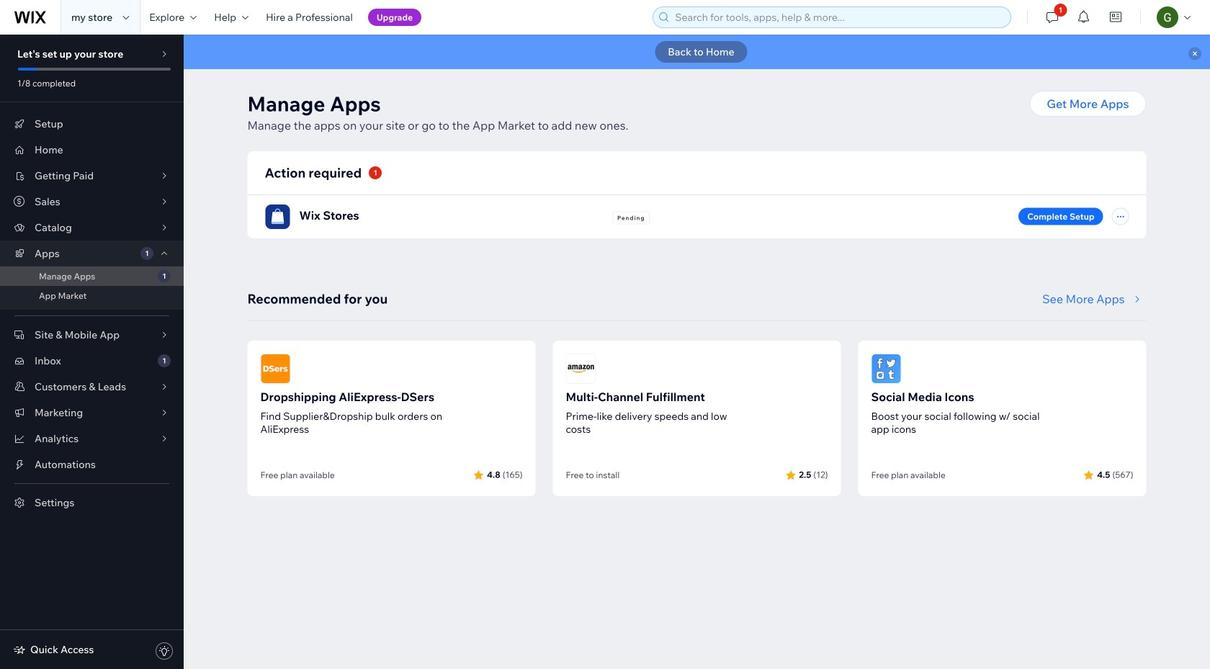 Task type: describe. For each thing, give the bounding box(es) containing it.
sidebar element
[[0, 35, 184, 670]]

dropshipping aliexpress-dsers logo image
[[261, 354, 291, 384]]



Task type: locate. For each thing, give the bounding box(es) containing it.
Search for tools, apps, help & more... field
[[671, 7, 1007, 27]]

multi-channel fulfillment logo image
[[566, 354, 596, 384]]

social media icons logo image
[[872, 354, 902, 384]]

alert
[[184, 35, 1211, 69]]



Task type: vqa. For each thing, say whether or not it's contained in the screenshot.
Search for tools, apps, help & more... field
yes



